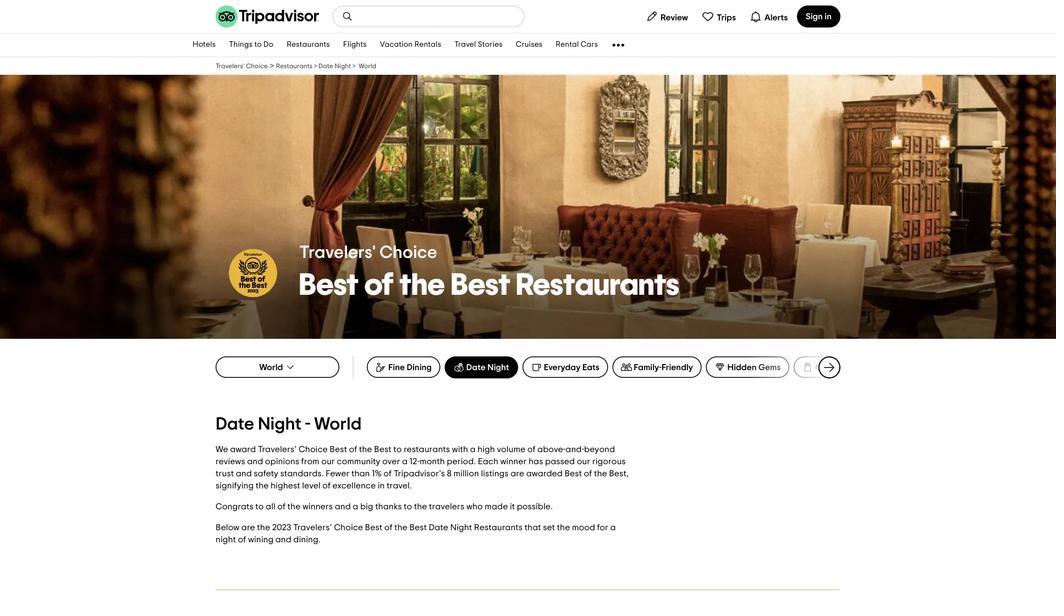 Task type: describe. For each thing, give the bounding box(es) containing it.
million
[[454, 469, 479, 478]]

rental cars link
[[549, 34, 605, 57]]

date night - world
[[216, 416, 362, 433]]

safety
[[254, 469, 278, 478]]

winner
[[501, 457, 527, 466]]

vacation
[[380, 41, 413, 49]]

1%
[[372, 469, 382, 478]]

than
[[352, 469, 370, 478]]

it
[[510, 502, 515, 511]]

choice inside we award travelers' choice best of the best to restaurants with a high volume of above-and-beyond reviews and opinions from our community over a 12-month period. each winner has passed our rigorous trust and safety standards. fewer than 1% of tripadvisor's 8 million listings are awarded best of the best, signifying the highest level of excellence in travel.
[[299, 445, 328, 454]]

travel stories link
[[448, 34, 510, 57]]

do
[[264, 41, 274, 49]]

beyond
[[584, 445, 615, 454]]

1 our from the left
[[322, 457, 335, 466]]

trust
[[216, 469, 234, 478]]

each
[[478, 457, 499, 466]]

rigorous
[[593, 457, 626, 466]]

choice inside below are the 2023 travelers' choice best of the best date night restaurants that set the mood for a night of wining and dining.
[[334, 523, 363, 532]]

flights
[[343, 41, 367, 49]]

trips
[[717, 13, 736, 22]]

to inside "link"
[[254, 41, 262, 49]]

travelers' for travelers' choice
[[299, 244, 376, 262]]

hidden gems button
[[706, 357, 790, 378]]

tripadvisor's
[[394, 469, 445, 478]]

hidden gems
[[728, 363, 781, 372]]

of right 1%
[[384, 469, 392, 478]]

awarded
[[527, 469, 563, 478]]

review
[[661, 13, 689, 22]]

restaurants link for hotels link
[[280, 34, 337, 57]]

signifying
[[216, 482, 254, 490]]

cruises link
[[510, 34, 549, 57]]

night
[[216, 536, 236, 544]]

volume
[[497, 445, 526, 454]]

set
[[543, 523, 555, 532]]

opinions
[[265, 457, 299, 466]]

mood
[[572, 523, 596, 532]]

alerts link
[[745, 6, 793, 28]]

restaurants
[[404, 445, 450, 454]]

1 horizontal spatial >
[[314, 63, 317, 69]]

sign in link
[[797, 6, 841, 28]]

highest
[[271, 482, 300, 490]]

restaurants inside travelers' choice > restaurants > date night > world
[[276, 63, 313, 69]]

and down excellence
[[335, 502, 351, 511]]

from
[[301, 457, 320, 466]]

cruises
[[516, 41, 543, 49]]

wining
[[248, 536, 274, 544]]

winners
[[303, 502, 333, 511]]

with
[[452, 445, 468, 454]]

and-
[[566, 445, 584, 454]]

best of the best restaurants
[[299, 270, 680, 301]]

gems
[[759, 363, 781, 372]]

everyday
[[544, 363, 581, 372]]

high
[[478, 445, 495, 454]]

and up signifying
[[236, 469, 252, 478]]

quick
[[816, 363, 839, 372]]

travelers
[[429, 502, 465, 511]]

to right thanks
[[404, 502, 412, 511]]

who
[[467, 502, 483, 511]]

8
[[447, 469, 452, 478]]

family-
[[634, 363, 662, 372]]

family-friendly
[[634, 363, 694, 372]]

a left big
[[353, 502, 359, 511]]

date inside travelers' choice > restaurants > date night > world
[[319, 63, 333, 69]]

tripadvisor image
[[216, 6, 319, 28]]

date night
[[467, 363, 510, 372]]

night inside below are the 2023 travelers' choice best of the best date night restaurants that set the mood for a night of wining and dining.
[[450, 523, 472, 532]]

of right level on the bottom left of the page
[[323, 482, 331, 490]]

0 horizontal spatial >
[[270, 62, 274, 70]]

a left 12-
[[402, 457, 408, 466]]

made
[[485, 502, 508, 511]]

search image
[[342, 11, 353, 22]]

2 horizontal spatial >
[[353, 63, 356, 69]]

review link
[[641, 6, 693, 28]]

family-friendly button
[[613, 357, 702, 378]]

2023
[[272, 523, 291, 532]]

level
[[302, 482, 321, 490]]

rental
[[556, 41, 579, 49]]

eats
[[583, 363, 600, 372]]

best,
[[609, 469, 629, 478]]

hotels
[[193, 41, 216, 49]]

date inside button
[[467, 363, 486, 372]]

all
[[266, 502, 276, 511]]

sign in
[[806, 12, 832, 21]]

congrats to all of the winners and a big thanks to the travelers who made it possible.
[[216, 502, 553, 511]]

of down travelers' choice
[[365, 270, 394, 301]]

and inside below are the 2023 travelers' choice best of the best date night restaurants that set the mood for a night of wining and dining.
[[276, 536, 292, 544]]

we award travelers' choice best of the best to restaurants with a high volume of above-and-beyond reviews and opinions from our community over a 12-month period. each winner has passed our rigorous trust and safety standards. fewer than 1% of tripadvisor's 8 million listings are awarded best of the best, signifying the highest level of excellence in travel.
[[216, 445, 629, 490]]

for
[[597, 523, 609, 532]]



Task type: vqa. For each thing, say whether or not it's contained in the screenshot.
THE KNOW,
no



Task type: locate. For each thing, give the bounding box(es) containing it.
restaurants link down 'things to do' "link" on the top of the page
[[276, 62, 313, 70]]

below
[[216, 523, 240, 532]]

flights link
[[337, 34, 374, 57]]

0 horizontal spatial travelers'
[[216, 63, 245, 69]]

to left do
[[254, 41, 262, 49]]

0 vertical spatial are
[[511, 469, 525, 478]]

below are the 2023 travelers' choice best of the best date night restaurants that set the mood for a night of wining and dining.
[[216, 523, 616, 544]]

in right sign
[[825, 12, 832, 21]]

month
[[420, 457, 445, 466]]

of up 'has'
[[528, 445, 536, 454]]

standards.
[[280, 469, 324, 478]]

travel stories
[[455, 41, 503, 49]]

travelers'
[[258, 445, 297, 454], [293, 523, 332, 532]]

restaurants link for travelers' choice link
[[276, 62, 313, 70]]

date inside below are the 2023 travelers' choice best of the best date night restaurants that set the mood for a night of wining and dining.
[[429, 523, 449, 532]]

things to do link
[[222, 34, 280, 57]]

passed
[[545, 457, 575, 466]]

fine dining button
[[367, 357, 441, 378]]

fine dining
[[389, 363, 432, 372]]

the
[[400, 270, 445, 301], [359, 445, 372, 454], [594, 469, 607, 478], [256, 482, 269, 490], [288, 502, 301, 511], [414, 502, 427, 511], [257, 523, 270, 532], [395, 523, 408, 532], [557, 523, 570, 532]]

next image
[[823, 361, 837, 374]]

best of the best restaurants 2023 image
[[0, 75, 1057, 339]]

are down winner
[[511, 469, 525, 478]]

in down 1%
[[378, 482, 385, 490]]

choice
[[246, 63, 268, 69], [380, 244, 437, 262], [299, 445, 328, 454], [334, 523, 363, 532]]

quick bites button
[[794, 357, 868, 378]]

award
[[230, 445, 256, 454]]

0 vertical spatial world
[[359, 63, 377, 69]]

bites
[[841, 363, 860, 372]]

1 vertical spatial travelers'
[[293, 523, 332, 532]]

above-
[[538, 445, 566, 454]]

stories
[[478, 41, 503, 49]]

travelers' for travelers' choice > restaurants > date night > world
[[216, 63, 245, 69]]

are up wining
[[241, 523, 255, 532]]

date night button
[[445, 357, 518, 379]]

alerts
[[765, 13, 788, 22]]

travelers' up opinions at the bottom left of page
[[258, 445, 297, 454]]

reviews
[[216, 457, 245, 466]]

1 vertical spatial travelers'
[[299, 244, 376, 262]]

fewer
[[326, 469, 350, 478]]

1 vertical spatial world
[[259, 363, 283, 372]]

of down beyond
[[584, 469, 592, 478]]

in inside we award travelers' choice best of the best to restaurants with a high volume of above-and-beyond reviews and opinions from our community over a 12-month period. each winner has passed our rigorous trust and safety standards. fewer than 1% of tripadvisor's 8 million listings are awarded best of the best, signifying the highest level of excellence in travel.
[[378, 482, 385, 490]]

night inside travelers' choice > restaurants > date night > world
[[335, 63, 351, 69]]

travelers' inside we award travelers' choice best of the best to restaurants with a high volume of above-and-beyond reviews and opinions from our community over a 12-month period. each winner has passed our rigorous trust and safety standards. fewer than 1% of tripadvisor's 8 million listings are awarded best of the best, signifying the highest level of excellence in travel.
[[258, 445, 297, 454]]

1 horizontal spatial are
[[511, 469, 525, 478]]

rental cars
[[556, 41, 598, 49]]

2 vertical spatial world
[[314, 416, 362, 433]]

fine
[[389, 363, 405, 372]]

travelers'
[[216, 63, 245, 69], [299, 244, 376, 262]]

0 vertical spatial travelers'
[[216, 63, 245, 69]]

community
[[337, 457, 381, 466]]

in
[[825, 12, 832, 21], [378, 482, 385, 490]]

friendly
[[662, 363, 694, 372]]

period.
[[447, 457, 476, 466]]

listings
[[481, 469, 509, 478]]

that
[[525, 523, 541, 532]]

we
[[216, 445, 228, 454]]

12-
[[410, 457, 420, 466]]

to inside we award travelers' choice best of the best to restaurants with a high volume of above-and-beyond reviews and opinions from our community over a 12-month period. each winner has passed our rigorous trust and safety standards. fewer than 1% of tripadvisor's 8 million listings are awarded best of the best, signifying the highest level of excellence in travel.
[[394, 445, 402, 454]]

date
[[319, 63, 333, 69], [467, 363, 486, 372], [216, 416, 254, 433], [429, 523, 449, 532]]

dining.
[[294, 536, 321, 544]]

a inside below are the 2023 travelers' choice best of the best date night restaurants that set the mood for a night of wining and dining.
[[611, 523, 616, 532]]

everyday eats button
[[523, 357, 608, 378]]

travel.
[[387, 482, 412, 490]]

1 horizontal spatial our
[[577, 457, 591, 466]]

of down thanks
[[385, 523, 393, 532]]

our
[[322, 457, 335, 466], [577, 457, 591, 466]]

everyday eats
[[544, 363, 600, 372]]

restaurants link up travelers' choice > restaurants > date night > world
[[280, 34, 337, 57]]

0 vertical spatial in
[[825, 12, 832, 21]]

possible.
[[517, 502, 553, 511]]

of up 'community' at the bottom
[[349, 445, 357, 454]]

best
[[299, 270, 359, 301], [451, 270, 511, 301], [330, 445, 347, 454], [374, 445, 392, 454], [565, 469, 582, 478], [365, 523, 383, 532], [410, 523, 427, 532]]

and up safety
[[247, 457, 263, 466]]

hotels link
[[186, 34, 222, 57]]

travelers' choice
[[299, 244, 437, 262]]

a right with
[[470, 445, 476, 454]]

world button
[[216, 357, 340, 378]]

travelers' choice link
[[216, 62, 268, 70]]

trips link
[[698, 6, 741, 28]]

1 horizontal spatial in
[[825, 12, 832, 21]]

things to do
[[229, 41, 274, 49]]

excellence
[[333, 482, 376, 490]]

1 vertical spatial in
[[378, 482, 385, 490]]

rentals
[[415, 41, 441, 49]]

0 horizontal spatial are
[[241, 523, 255, 532]]

0 vertical spatial travelers'
[[258, 445, 297, 454]]

our up the 'fewer'
[[322, 457, 335, 466]]

None search field
[[334, 7, 524, 26]]

0 vertical spatial restaurants link
[[280, 34, 337, 57]]

to left all
[[256, 502, 264, 511]]

travelers' inside travelers' choice > restaurants > date night > world
[[216, 63, 245, 69]]

restaurants inside below are the 2023 travelers' choice best of the best date night restaurants that set the mood for a night of wining and dining.
[[474, 523, 523, 532]]

and
[[247, 457, 263, 466], [236, 469, 252, 478], [335, 502, 351, 511], [276, 536, 292, 544]]

night inside button
[[488, 363, 510, 372]]

are inside we award travelers' choice best of the best to restaurants with a high volume of above-and-beyond reviews and opinions from our community over a 12-month period. each winner has passed our rigorous trust and safety standards. fewer than 1% of tripadvisor's 8 million listings are awarded best of the best, signifying the highest level of excellence in travel.
[[511, 469, 525, 478]]

travelers' choice > restaurants > date night > world
[[216, 62, 377, 70]]

travel
[[455, 41, 476, 49]]

are
[[511, 469, 525, 478], [241, 523, 255, 532]]

restaurants link
[[280, 34, 337, 57], [276, 62, 313, 70]]

0 horizontal spatial our
[[322, 457, 335, 466]]

1 vertical spatial restaurants link
[[276, 62, 313, 70]]

of
[[365, 270, 394, 301], [349, 445, 357, 454], [528, 445, 536, 454], [384, 469, 392, 478], [584, 469, 592, 478], [323, 482, 331, 490], [278, 502, 286, 511], [385, 523, 393, 532], [238, 536, 246, 544]]

of right night
[[238, 536, 246, 544]]

0 horizontal spatial in
[[378, 482, 385, 490]]

world inside travelers' choice > restaurants > date night > world
[[359, 63, 377, 69]]

world
[[359, 63, 377, 69], [259, 363, 283, 372], [314, 416, 362, 433]]

quick bites
[[816, 363, 860, 372]]

a right for at bottom right
[[611, 523, 616, 532]]

travelers' choice image
[[229, 249, 277, 297]]

travelers' inside below are the 2023 travelers' choice best of the best date night restaurants that set the mood for a night of wining and dining.
[[293, 523, 332, 532]]

>
[[270, 62, 274, 70], [314, 63, 317, 69], [353, 63, 356, 69]]

2 our from the left
[[577, 457, 591, 466]]

of right all
[[278, 502, 286, 511]]

are inside below are the 2023 travelers' choice best of the best date night restaurants that set the mood for a night of wining and dining.
[[241, 523, 255, 532]]

-
[[305, 416, 311, 433]]

1 horizontal spatial travelers'
[[299, 244, 376, 262]]

thanks
[[375, 502, 402, 511]]

our down "and-"
[[577, 457, 591, 466]]

and down '2023'
[[276, 536, 292, 544]]

things
[[229, 41, 253, 49]]

cars
[[581, 41, 598, 49]]

1 vertical spatial are
[[241, 523, 255, 532]]

hidden
[[728, 363, 757, 372]]

restaurants
[[287, 41, 330, 49], [276, 63, 313, 69], [516, 270, 680, 301], [474, 523, 523, 532]]

world inside popup button
[[259, 363, 283, 372]]

to up over on the bottom left
[[394, 445, 402, 454]]

choice inside travelers' choice > restaurants > date night > world
[[246, 63, 268, 69]]

travelers' up "dining."
[[293, 523, 332, 532]]



